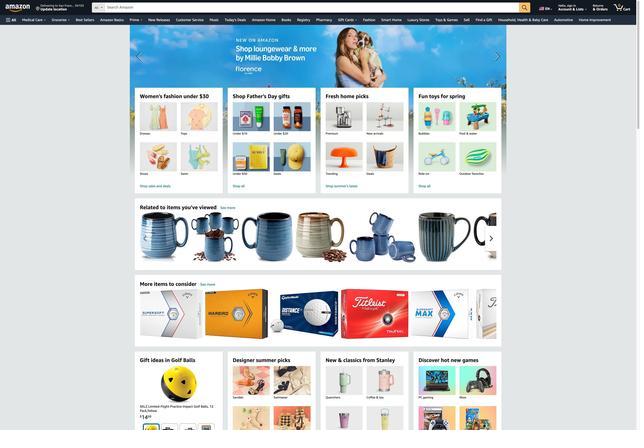 Task type: locate. For each thing, give the bounding box(es) containing it.
new on amazon - florence by mills
shop loungewear & more by millie bobby brown image
[[130, 25, 507, 176]]

xbox image
[[455, 366, 502, 395]]

deals image
[[269, 142, 316, 172], [362, 142, 409, 172]]

carousel previous slide image
[[143, 236, 147, 241]]

large coffee mug, tikooere ceramic 20 oz coffee cup with big handle for office and home, big coffee mug for tea latte... image
[[242, 212, 293, 263]]

1 list from the top
[[140, 212, 641, 263]]

None radio
[[142, 424, 160, 430], [197, 424, 215, 430], [142, 424, 160, 430], [197, 424, 215, 430]]

1 deals image from the left
[[269, 142, 316, 172]]

1 horizontal spatial deals image
[[362, 142, 409, 172]]

under $50 image
[[228, 142, 275, 172]]

list
[[140, 212, 641, 263], [140, 289, 641, 339]]

2021 taylormade distance+ golf balls image
[[271, 291, 339, 337]]

main content
[[0, 25, 641, 430]]

nintendo image
[[455, 406, 502, 430]]

handbags image
[[269, 406, 316, 430]]

trending image
[[321, 142, 368, 172]]

2 list from the top
[[140, 289, 641, 339]]

1 vertical spatial list
[[140, 289, 641, 339]]

navigation navigation
[[0, 0, 637, 25]]

jewelry image
[[228, 406, 275, 430]]

0 vertical spatial list
[[140, 212, 641, 263]]

titleist trufeel golf balls (one dozen) image
[[341, 289, 409, 339]]

under $20 image
[[269, 102, 316, 131]]

pool & water image
[[455, 102, 502, 131]]

None radio
[[160, 424, 178, 430], [178, 424, 197, 430], [160, 424, 178, 430], [178, 424, 197, 430]]

sandals image
[[228, 366, 275, 395]]

carousel next slide image
[[490, 236, 494, 241]]

2 deals image from the left
[[362, 142, 409, 172]]

None submit
[[520, 3, 531, 13]]

swim image
[[176, 142, 223, 172]]

amazon image
[[6, 5, 30, 12]]

new arrivals image
[[362, 102, 409, 131]]

0 horizontal spatial deals image
[[269, 142, 316, 172]]

option group
[[139, 424, 218, 430]]

premium image
[[321, 102, 368, 131]]

pc gaming image
[[414, 366, 461, 395]]

None search field
[[92, 3, 531, 13]]



Task type: vqa. For each thing, say whether or not it's contained in the screenshot.
wet to the middle
no



Task type: describe. For each thing, give the bounding box(es) containing it.
none search field inside navigation 'navigation'
[[92, 3, 531, 13]]

playstation image
[[414, 406, 461, 430]]

beer & wine image
[[321, 406, 368, 430]]

hasense large coffee mug, 20 oz ceramic coffee cup with comfortable handle for office and home, ideal for coffee tea... image
[[474, 212, 524, 263]]

swimwear image
[[269, 366, 316, 395]]

hasense large coffee mug, 20 oz ceramic coffee cups for office and camping, big coffee mug for latte coffee tea soup for... image
[[140, 212, 189, 263]]

Search Amazon text field
[[105, 3, 520, 12]]

bubbles image
[[414, 102, 461, 131]]

none submit inside navigation 'navigation'
[[520, 3, 531, 13]]

hasense coffee mugs set of 4, 15 ounce porcelain mug set with handle for morning coffee tea and cocoa, ceramic coffee... image
[[191, 212, 239, 263]]

hasense 20 oz ceramic coffee mug, large coffee cup with big handle, ribbed tea cup for cofee, cocoa, easy to hold,... image
[[419, 212, 472, 263]]

callaway golf supersoft 2023 golf balls image
[[140, 289, 203, 339]]

outdoor favorites image
[[455, 142, 502, 172]]

ride on image
[[414, 142, 461, 172]]

callaway golf warbird golf balls image
[[205, 289, 268, 339]]

coffee & tea image
[[362, 366, 409, 395]]

deals image for trending image
[[362, 142, 409, 172]]

callaway supersoft max golf balls 12b pk image
[[412, 289, 474, 339]]

shoes image
[[135, 142, 182, 172]]

hasense large coffee mug, 20 oz ceramic coffee cup with comfortable handle for men and women, modern tea cups for... image
[[296, 212, 347, 263]]

deals image for under $50 image
[[269, 142, 316, 172]]

tops image
[[176, 102, 223, 131]]

under $10 image
[[228, 102, 275, 131]]

dresses image
[[135, 102, 182, 131]]

water bottles image
[[362, 406, 409, 430]]

hasense ceramic coffee mug set of 4,12oz coffee cups ceramic, blue mugs with large handle for coffee, tea, milk and... image
[[350, 212, 417, 263]]

quenchers image
[[321, 366, 368, 395]]

titleist velocity golf balls image
[[477, 289, 545, 339]]



